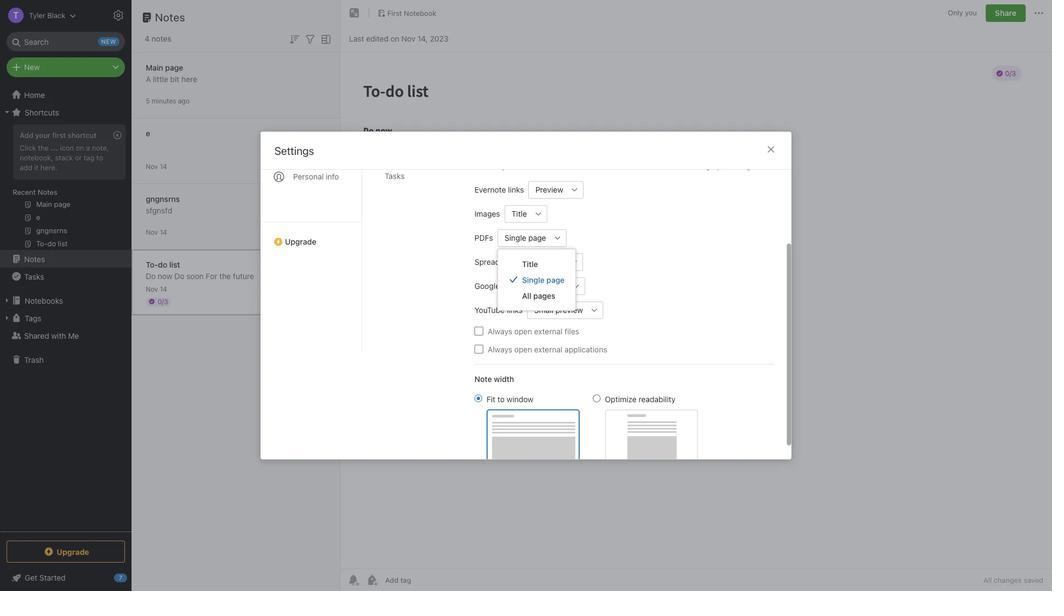 Task type: describe. For each thing, give the bounding box(es) containing it.
the inside group
[[38, 144, 49, 152]]

3 14 from the top
[[160, 285, 167, 293]]

links up all pages
[[522, 282, 538, 291]]

for
[[206, 272, 217, 281]]

main page a little bit here
[[146, 63, 197, 84]]

1 vertical spatial upgrade
[[57, 548, 89, 557]]

to-do list do now do soon for the future
[[146, 260, 254, 281]]

e
[[146, 128, 150, 138]]

on inside icon on a note, notebook, stack or tag to add it here.
[[76, 144, 84, 152]]

14 for e
[[160, 162, 167, 171]]

first
[[52, 131, 66, 140]]

options?
[[713, 162, 742, 171]]

google drive links
[[475, 282, 538, 291]]

last
[[349, 34, 364, 43]]

close image
[[764, 143, 778, 156]]

optimize readability
[[605, 395, 675, 404]]

notes inside group
[[38, 188, 57, 197]]

5
[[146, 97, 150, 105]]

on inside note window element
[[391, 34, 399, 43]]

ago
[[178, 97, 190, 105]]

nov 14 for e
[[146, 162, 167, 171]]

add a reminder image
[[347, 574, 360, 587]]

views
[[543, 162, 562, 171]]

single page link
[[498, 272, 576, 288]]

single page inside the dropdown list menu
[[522, 275, 565, 285]]

title inside "link"
[[522, 259, 538, 269]]

all changes saved
[[983, 576, 1043, 585]]

external for applications
[[534, 345, 563, 354]]

notebook,
[[20, 153, 53, 162]]

what are my options?
[[667, 162, 742, 171]]

always for always open external files
[[488, 327, 512, 336]]

open for always open external applications
[[514, 345, 532, 354]]

Choose default view option for Google Drive links field
[[543, 278, 585, 295]]

notes inside note list element
[[155, 11, 185, 24]]

Choose default view option for Spreadsheets field
[[528, 253, 583, 271]]

shared with me
[[24, 331, 79, 341]]

last edited on nov 14, 2023
[[349, 34, 448, 43]]

settings image
[[112, 9, 125, 22]]

add
[[20, 131, 33, 140]]

recent
[[13, 188, 36, 197]]

first notebook
[[387, 9, 436, 17]]

bit
[[170, 74, 179, 84]]

window
[[507, 395, 534, 404]]

add your first shortcut
[[20, 131, 97, 140]]

your for default
[[502, 162, 516, 171]]

expand note image
[[348, 7, 361, 20]]

expand tags image
[[3, 314, 12, 323]]

note,
[[92, 144, 109, 152]]

notes link
[[0, 250, 131, 268]]

...
[[51, 144, 58, 152]]

gngnsrns
[[146, 194, 180, 204]]

choose your default views for new links and attachments.
[[475, 162, 665, 171]]

single inside the dropdown list menu
[[522, 275, 545, 285]]

0 vertical spatial upgrade
[[285, 237, 316, 247]]

pages
[[533, 291, 555, 301]]

shortcuts button
[[0, 104, 131, 121]]

future
[[233, 272, 254, 281]]

me
[[68, 331, 79, 341]]

what
[[667, 162, 686, 171]]

edited
[[366, 34, 388, 43]]

stack
[[55, 153, 73, 162]]

fit
[[487, 395, 495, 404]]

default
[[518, 162, 541, 171]]

a
[[146, 74, 151, 84]]

note window element
[[340, 0, 1052, 592]]

and
[[608, 162, 620, 171]]

pdfs
[[475, 233, 493, 243]]

do
[[158, 260, 167, 269]]

preview
[[555, 306, 583, 315]]

links up title button
[[508, 185, 524, 195]]

sfgnsfd
[[146, 206, 172, 215]]

only you
[[948, 8, 977, 17]]

note list element
[[132, 0, 340, 592]]

readability
[[639, 395, 675, 404]]

1 vertical spatial upgrade button
[[7, 541, 125, 563]]

preview
[[535, 185, 563, 195]]

option group containing fit to window
[[475, 394, 698, 463]]

to inside icon on a note, notebook, stack or tag to add it here.
[[96, 153, 103, 162]]

icon
[[60, 144, 74, 152]]

shared with me link
[[0, 327, 131, 345]]

changes
[[994, 576, 1022, 585]]

recent notes
[[13, 188, 57, 197]]

nov 14 for gngnsrns
[[146, 228, 167, 236]]

soon
[[186, 272, 204, 281]]

tab list containing personal info
[[261, 63, 362, 353]]

3 nov 14 from the top
[[146, 285, 167, 293]]

or
[[75, 153, 82, 162]]

0 vertical spatial upgrade button
[[261, 222, 362, 251]]

here
[[181, 74, 197, 84]]

saved
[[1024, 576, 1043, 585]]

choose
[[475, 162, 500, 171]]

share button
[[986, 4, 1026, 22]]

info
[[326, 172, 339, 181]]

always open external files
[[488, 327, 579, 336]]

5 minutes ago
[[146, 97, 190, 105]]

dropdown list menu
[[498, 256, 576, 304]]

all pages
[[522, 291, 555, 301]]

Choose default view option for Evernote links field
[[528, 181, 584, 199]]

share
[[995, 8, 1016, 18]]

title link
[[498, 256, 576, 272]]

tags
[[25, 314, 41, 323]]

Note Editor text field
[[340, 53, 1052, 569]]

first
[[387, 9, 402, 17]]

here.
[[40, 163, 57, 172]]

page inside main page a little bit here
[[165, 63, 183, 72]]



Task type: vqa. For each thing, say whether or not it's contained in the screenshot.
bottom the Title
yes



Task type: locate. For each thing, give the bounding box(es) containing it.
0 horizontal spatial tasks
[[24, 272, 44, 281]]

option group
[[475, 394, 698, 463]]

all inside the dropdown list menu
[[522, 291, 531, 301]]

all for all changes saved
[[983, 576, 992, 585]]

2 nov 14 from the top
[[146, 228, 167, 236]]

to
[[96, 153, 103, 162], [497, 395, 505, 404]]

home
[[24, 90, 45, 99]]

youtube
[[475, 306, 505, 315]]

1 nov 14 from the top
[[146, 162, 167, 171]]

width
[[494, 375, 514, 384]]

nov down e
[[146, 162, 158, 171]]

title inside button
[[512, 209, 527, 219]]

1 horizontal spatial do
[[174, 272, 184, 281]]

0 horizontal spatial all
[[522, 291, 531, 301]]

4
[[145, 34, 150, 43]]

spreadsheets
[[475, 258, 523, 267]]

0 vertical spatial external
[[534, 327, 563, 336]]

your inside group
[[35, 131, 50, 140]]

Fit to window radio
[[475, 395, 482, 402]]

your left default
[[502, 162, 516, 171]]

1 vertical spatial notes
[[38, 188, 57, 197]]

small
[[534, 306, 553, 315]]

0 vertical spatial open
[[514, 327, 532, 336]]

nov 14 up 0/3 in the left bottom of the page
[[146, 285, 167, 293]]

shared
[[24, 331, 49, 341]]

0 vertical spatial page
[[165, 63, 183, 72]]

your for first
[[35, 131, 50, 140]]

always for always open external applications
[[488, 345, 512, 354]]

2023
[[430, 34, 448, 43]]

14 up the gngnsrns
[[160, 162, 167, 171]]

0 vertical spatial single
[[505, 233, 526, 243]]

1 vertical spatial 14
[[160, 228, 167, 236]]

trash link
[[0, 351, 131, 369]]

1 external from the top
[[534, 327, 563, 336]]

nov 14 down sfgnsfd
[[146, 228, 167, 236]]

only
[[948, 8, 963, 17]]

list
[[169, 260, 180, 269]]

trash
[[24, 355, 44, 365]]

tag
[[84, 153, 94, 162]]

first notebook button
[[374, 5, 440, 21]]

tree containing home
[[0, 86, 132, 532]]

icon on a note, notebook, stack or tag to add it here.
[[20, 144, 109, 172]]

single up all pages link
[[522, 275, 545, 285]]

0 horizontal spatial page
[[165, 63, 183, 72]]

page down "choose default view option for spreadsheets" field
[[546, 275, 565, 285]]

2 always from the top
[[488, 345, 512, 354]]

expand notebooks image
[[3, 296, 12, 305]]

tasks tab
[[376, 167, 457, 185]]

notes up the notes
[[155, 11, 185, 24]]

now
[[158, 272, 172, 281]]

all inside note window element
[[983, 576, 992, 585]]

2 horizontal spatial page
[[546, 275, 565, 285]]

to-
[[146, 260, 158, 269]]

title up single page button
[[512, 209, 527, 219]]

0 horizontal spatial do
[[146, 272, 156, 281]]

click
[[20, 144, 36, 152]]

settings
[[275, 145, 314, 157]]

do down 'to-'
[[146, 272, 156, 281]]

all left changes
[[983, 576, 992, 585]]

single down title button
[[505, 233, 526, 243]]

0 vertical spatial 14
[[160, 162, 167, 171]]

open for always open external files
[[514, 327, 532, 336]]

all for all pages
[[522, 291, 531, 301]]

the left ...
[[38, 144, 49, 152]]

1 vertical spatial open
[[514, 345, 532, 354]]

new
[[575, 162, 589, 171]]

1 vertical spatial to
[[497, 395, 505, 404]]

notes right "recent" at the left of the page
[[38, 188, 57, 197]]

it
[[34, 163, 39, 172]]

home link
[[0, 86, 132, 104]]

0 vertical spatial single page
[[505, 233, 546, 243]]

1 vertical spatial page
[[528, 233, 546, 243]]

you
[[965, 8, 977, 17]]

tree
[[0, 86, 132, 532]]

notes
[[155, 11, 185, 24], [38, 188, 57, 197], [24, 255, 45, 264]]

2 vertical spatial page
[[546, 275, 565, 285]]

2 open from the top
[[514, 345, 532, 354]]

1 horizontal spatial upgrade
[[285, 237, 316, 247]]

for
[[564, 162, 573, 171]]

links left and
[[591, 162, 606, 171]]

external down 'always open external files'
[[534, 345, 563, 354]]

do down list
[[174, 272, 184, 281]]

open up the "always open external applications"
[[514, 327, 532, 336]]

1 vertical spatial the
[[219, 272, 231, 281]]

notebook
[[404, 9, 436, 17]]

upgrade button
[[261, 222, 362, 251], [7, 541, 125, 563]]

on
[[391, 34, 399, 43], [76, 144, 84, 152]]

nov inside note window element
[[401, 34, 415, 43]]

1 vertical spatial external
[[534, 345, 563, 354]]

little
[[153, 74, 168, 84]]

Choose default view option for Images field
[[504, 205, 547, 223]]

group containing add your first shortcut
[[0, 121, 131, 255]]

nov down sfgnsfd
[[146, 228, 158, 236]]

2 vertical spatial 14
[[160, 285, 167, 293]]

preview button
[[528, 181, 566, 199]]

main
[[146, 63, 163, 72]]

new button
[[7, 58, 125, 77]]

title
[[512, 209, 527, 219], [522, 259, 538, 269]]

0 horizontal spatial on
[[76, 144, 84, 152]]

0 vertical spatial to
[[96, 153, 103, 162]]

1 horizontal spatial tasks
[[385, 172, 405, 181]]

2 do from the left
[[174, 272, 184, 281]]

2 external from the top
[[534, 345, 563, 354]]

14
[[160, 162, 167, 171], [160, 228, 167, 236], [160, 285, 167, 293]]

14 for gngnsrns
[[160, 228, 167, 236]]

single page
[[505, 233, 546, 243], [522, 275, 565, 285]]

1 14 from the top
[[160, 162, 167, 171]]

1 horizontal spatial all
[[983, 576, 992, 585]]

on right edited
[[391, 34, 399, 43]]

tasks inside button
[[24, 272, 44, 281]]

1 vertical spatial single page
[[522, 275, 565, 285]]

google
[[475, 282, 500, 291]]

page up "title" "link"
[[528, 233, 546, 243]]

personal info
[[293, 172, 339, 181]]

all left the pages
[[522, 291, 531, 301]]

the inside to-do list do now do soon for the future
[[219, 272, 231, 281]]

nov 14 up the gngnsrns
[[146, 162, 167, 171]]

external for files
[[534, 327, 563, 336]]

single page down choose default view option for images field
[[505, 233, 546, 243]]

notebooks link
[[0, 292, 131, 310]]

youtube links
[[475, 306, 523, 315]]

page inside button
[[528, 233, 546, 243]]

add
[[20, 163, 32, 172]]

1 horizontal spatial the
[[219, 272, 231, 281]]

evernote
[[475, 185, 506, 195]]

0 vertical spatial all
[[522, 291, 531, 301]]

title button
[[504, 205, 530, 223]]

open
[[514, 327, 532, 336], [514, 345, 532, 354]]

notes up the tasks button
[[24, 255, 45, 264]]

the right for
[[219, 272, 231, 281]]

0 vertical spatial your
[[35, 131, 50, 140]]

optimize
[[605, 395, 637, 404]]

shortcuts
[[25, 108, 59, 117]]

single page inside button
[[505, 233, 546, 243]]

1 vertical spatial title
[[522, 259, 538, 269]]

single page up the pages
[[522, 275, 565, 285]]

0 vertical spatial always
[[488, 327, 512, 336]]

click the ...
[[20, 144, 58, 152]]

1 open from the top
[[514, 327, 532, 336]]

page
[[165, 63, 183, 72], [528, 233, 546, 243], [546, 275, 565, 285]]

do
[[146, 272, 156, 281], [174, 272, 184, 281]]

Search text field
[[14, 32, 117, 52]]

the
[[38, 144, 49, 152], [219, 272, 231, 281]]

1 horizontal spatial your
[[502, 162, 516, 171]]

open down 'always open external files'
[[514, 345, 532, 354]]

2 vertical spatial notes
[[24, 255, 45, 264]]

attachments.
[[622, 162, 665, 171]]

0 horizontal spatial upgrade
[[57, 548, 89, 557]]

0 vertical spatial title
[[512, 209, 527, 219]]

0 vertical spatial notes
[[155, 11, 185, 24]]

small preview
[[534, 306, 583, 315]]

always right 'always open external files' option
[[488, 327, 512, 336]]

nov left 14,
[[401, 34, 415, 43]]

your up click the ...
[[35, 131, 50, 140]]

None search field
[[14, 32, 117, 52]]

14 up 0/3 in the left bottom of the page
[[160, 285, 167, 293]]

add tag image
[[365, 574, 379, 587]]

to right fit
[[497, 395, 505, 404]]

1 horizontal spatial to
[[497, 395, 505, 404]]

note width
[[475, 375, 514, 384]]

0 vertical spatial the
[[38, 144, 49, 152]]

drive
[[502, 282, 520, 291]]

single inside single page button
[[505, 233, 526, 243]]

2 14 from the top
[[160, 228, 167, 236]]

shortcut
[[68, 131, 97, 140]]

14 down sfgnsfd
[[160, 228, 167, 236]]

Always open external applications checkbox
[[475, 345, 483, 354]]

personal
[[293, 172, 324, 181]]

2 vertical spatial nov 14
[[146, 285, 167, 293]]

0 horizontal spatial upgrade button
[[7, 541, 125, 563]]

1 always from the top
[[488, 327, 512, 336]]

Always open external files checkbox
[[475, 327, 483, 336]]

upgrade
[[285, 237, 316, 247], [57, 548, 89, 557]]

tasks button
[[0, 268, 131, 285]]

0 vertical spatial nov 14
[[146, 162, 167, 171]]

14,
[[418, 34, 428, 43]]

1 vertical spatial on
[[76, 144, 84, 152]]

1 vertical spatial tasks
[[24, 272, 44, 281]]

page inside the dropdown list menu
[[546, 275, 565, 285]]

nov up 0/3 in the left bottom of the page
[[146, 285, 158, 293]]

your
[[35, 131, 50, 140], [502, 162, 516, 171]]

to down note,
[[96, 153, 103, 162]]

1 vertical spatial always
[[488, 345, 512, 354]]

links down drive on the left top
[[507, 306, 523, 315]]

1 vertical spatial your
[[502, 162, 516, 171]]

always right the always open external applications checkbox
[[488, 345, 512, 354]]

0 vertical spatial on
[[391, 34, 399, 43]]

page up bit
[[165, 63, 183, 72]]

all pages link
[[498, 288, 576, 304]]

Choose default view option for PDFs field
[[497, 229, 566, 247]]

0 vertical spatial tasks
[[385, 172, 405, 181]]

1 horizontal spatial upgrade button
[[261, 222, 362, 251]]

Choose default view option for YouTube links field
[[527, 302, 603, 319]]

0 horizontal spatial the
[[38, 144, 49, 152]]

all
[[522, 291, 531, 301], [983, 576, 992, 585]]

tab list
[[261, 63, 362, 353]]

my
[[700, 162, 711, 171]]

1 vertical spatial nov 14
[[146, 228, 167, 236]]

0/3
[[158, 298, 168, 306]]

1 horizontal spatial page
[[528, 233, 546, 243]]

nov 14
[[146, 162, 167, 171], [146, 228, 167, 236], [146, 285, 167, 293]]

tags button
[[0, 310, 131, 327]]

0 horizontal spatial your
[[35, 131, 50, 140]]

group
[[0, 121, 131, 255]]

title up the single page link
[[522, 259, 538, 269]]

on left a
[[76, 144, 84, 152]]

tasks inside tab
[[385, 172, 405, 181]]

0 horizontal spatial to
[[96, 153, 103, 162]]

always open external applications
[[488, 345, 607, 354]]

1 horizontal spatial on
[[391, 34, 399, 43]]

note
[[475, 375, 492, 384]]

minutes
[[152, 97, 176, 105]]

are
[[688, 162, 699, 171]]

external
[[534, 327, 563, 336], [534, 345, 563, 354]]

1 do from the left
[[146, 272, 156, 281]]

Optimize readability radio
[[593, 395, 601, 402]]

1 vertical spatial single
[[522, 275, 545, 285]]

1 vertical spatial all
[[983, 576, 992, 585]]

external up the "always open external applications"
[[534, 327, 563, 336]]



